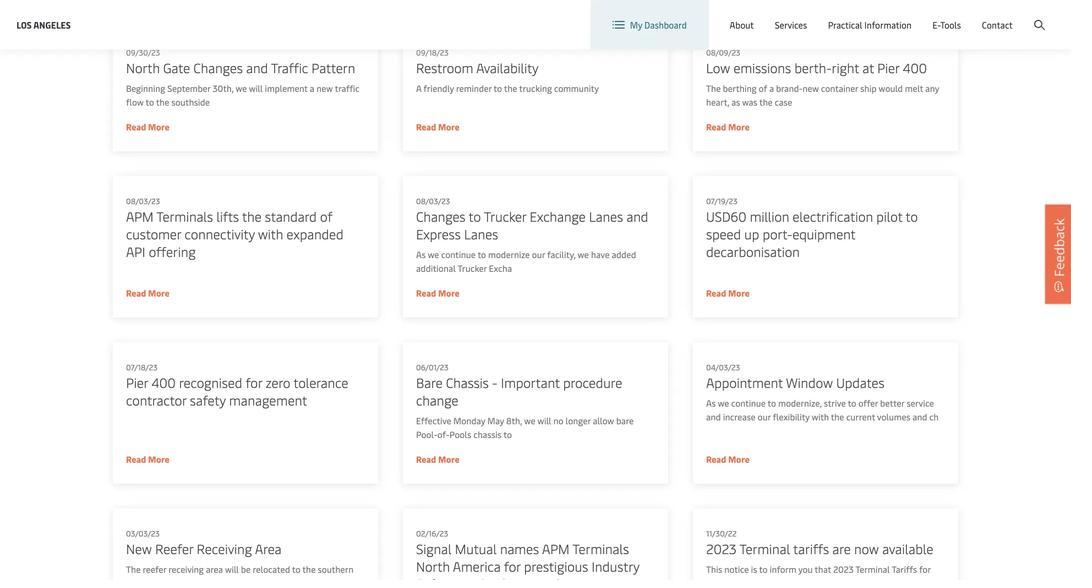 Task type: locate. For each thing, give the bounding box(es) containing it.
tariffs
[[794, 540, 830, 558]]

08/03/23 apm terminals lifts the standard of customer connectivity with expanded api offering
[[126, 196, 344, 261]]

now
[[855, 540, 880, 558]]

read for usd60 million electrification pilot to speed up port-equipment decarbonisation
[[707, 287, 727, 299]]

beginning september 30th, we will implement a new traffic flow to the southside
[[126, 82, 360, 108]]

1 horizontal spatial for
[[504, 558, 521, 576]]

09/18/23
[[416, 47, 449, 58]]

will inside effective monday may 8th, we will no longer allow bare pool-of-pools chassis to
[[538, 415, 552, 427]]

lanes up have
[[589, 207, 624, 225]]

to
[[494, 82, 502, 94], [146, 96, 154, 108], [469, 207, 481, 225], [906, 207, 919, 225], [478, 249, 486, 261], [768, 397, 777, 409], [849, 397, 857, 409], [504, 429, 512, 441], [292, 564, 301, 576], [760, 564, 768, 576]]

0 horizontal spatial will
[[225, 564, 239, 576]]

effective monday may 8th, we will no longer allow bare pool-of-pools chassis to
[[416, 415, 634, 441]]

1 vertical spatial of
[[320, 207, 333, 225]]

2 vertical spatial of
[[144, 578, 153, 581]]

0 vertical spatial north
[[126, 59, 160, 77]]

0 horizontal spatial as
[[416, 249, 426, 261]]

03/03/23
[[126, 529, 160, 539]]

added
[[612, 249, 637, 261]]

1 horizontal spatial with
[[812, 411, 830, 423]]

0 horizontal spatial apm
[[126, 207, 154, 225]]

decarbonisation
[[707, 243, 800, 261]]

1 vertical spatial our
[[758, 411, 771, 423]]

pier down 07/18/23
[[126, 374, 148, 392]]

1 horizontal spatial our
[[758, 411, 771, 423]]

with down strive
[[812, 411, 830, 423]]

to left modernize at the left of the page
[[478, 249, 486, 261]]

1 horizontal spatial pier
[[878, 59, 900, 77]]

1 a from the left
[[310, 82, 315, 94]]

brand-
[[777, 82, 803, 94]]

2 vertical spatial will
[[225, 564, 239, 576]]

tools
[[941, 19, 962, 31]]

1 vertical spatial pier
[[126, 374, 148, 392]]

0 vertical spatial trucker
[[484, 207, 527, 225]]

1 horizontal spatial a
[[770, 82, 775, 94]]

login / create account link
[[942, 0, 1051, 33]]

continue inside as we continue to modernize our facility, we have added additional trucker excha
[[442, 249, 476, 261]]

the inside the berthing of a brand-new container ship would melt any heart, as was the case
[[707, 82, 721, 94]]

1 new from the left
[[317, 82, 333, 94]]

will left no
[[538, 415, 552, 427]]

menu
[[887, 10, 910, 22]]

a right implement
[[310, 82, 315, 94]]

/
[[985, 10, 989, 22]]

apm down this
[[707, 578, 726, 581]]

port-
[[763, 225, 793, 243]]

1 horizontal spatial apm
[[543, 540, 570, 558]]

for inside this notice is to inform you that 2023 terminal tariffs for apm terminals tariff
[[920, 564, 931, 576]]

to left offer
[[849, 397, 857, 409]]

0 vertical spatial as
[[416, 249, 426, 261]]

of inside 08/03/23 apm terminals lifts the standard of customer connectivity with expanded api offering
[[320, 207, 333, 225]]

apm
[[126, 207, 154, 225], [543, 540, 570, 558], [707, 578, 726, 581]]

0 horizontal spatial a
[[310, 82, 315, 94]]

400 down 07/18/23
[[152, 374, 176, 392]]

monday down be at the left bottom
[[239, 578, 271, 581]]

a left brand-
[[770, 82, 775, 94]]

will for area
[[225, 564, 239, 576]]

read more for effective monday may 8th, we will no longer allow bare pool-of-pools chassis to
[[416, 454, 460, 465]]

terminal down now
[[856, 564, 891, 576]]

we right 8th,
[[525, 415, 536, 427]]

to inside effective monday may 8th, we will no longer allow bare pool-of-pools chassis to
[[504, 429, 512, 441]]

friendly
[[424, 82, 454, 94]]

leadership
[[457, 575, 521, 581]]

0 vertical spatial 2023
[[707, 540, 737, 558]]

read more
[[126, 121, 170, 133], [416, 121, 460, 133], [707, 121, 750, 133], [126, 287, 170, 299], [416, 287, 460, 299], [707, 287, 750, 299], [126, 454, 170, 465], [416, 454, 460, 465], [707, 454, 750, 465]]

0 vertical spatial our
[[532, 249, 546, 261]]

as
[[732, 96, 741, 108]]

0 horizontal spatial the
[[126, 564, 141, 576]]

more for the berthing of a brand-new container ship would melt any heart, as was the case
[[729, 121, 750, 133]]

1 vertical spatial changes
[[416, 207, 466, 225]]

for right tariffs
[[920, 564, 931, 576]]

1 08/03/23 from the left
[[126, 196, 160, 206]]

1 horizontal spatial 2023
[[834, 564, 854, 576]]

to up flexibility
[[768, 397, 777, 409]]

api
[[126, 243, 146, 261]]

2 a from the left
[[770, 82, 775, 94]]

0 horizontal spatial 08/03/23
[[126, 196, 160, 206]]

0 vertical spatial pier
[[878, 59, 900, 77]]

as up additional
[[416, 249, 426, 261]]

for left award
[[504, 558, 521, 576]]

and up 'added'
[[627, 207, 649, 225]]

a inside the berthing of a brand-new container ship would melt any heart, as was the case
[[770, 82, 775, 94]]

will inside the reefer receiving area will be relocated to the southern side of the terminal starting monday february 27th.
[[225, 564, 239, 576]]

to inside this notice is to inform you that 2023 terminal tariffs for apm terminals tariff
[[760, 564, 768, 576]]

changes up additional
[[416, 207, 466, 225]]

07/19/23
[[707, 196, 738, 206]]

north down 09/30/23
[[126, 59, 160, 77]]

0 vertical spatial terminals
[[157, 207, 213, 225]]

apm inside 02/16/23 signal mutual names apm terminals north america for prestigious industry safety leadership award
[[543, 540, 570, 558]]

1 vertical spatial terminal
[[856, 564, 891, 576]]

0 horizontal spatial continue
[[442, 249, 476, 261]]

1 vertical spatial trucker
[[458, 262, 487, 274]]

more for a friendly reminder to the trucking community
[[439, 121, 460, 133]]

2 new from the left
[[803, 82, 820, 94]]

as down 04/03/23
[[707, 397, 716, 409]]

more for effective monday may 8th, we will no longer allow bare pool-of-pools chassis to
[[439, 454, 460, 465]]

1 vertical spatial 2023
[[834, 564, 854, 576]]

1 vertical spatial north
[[416, 558, 450, 576]]

0 vertical spatial changes
[[194, 59, 243, 77]]

1 horizontal spatial the
[[707, 82, 721, 94]]

with inside as we continue to modernize, strive to offer better service and increase our flexibility with the current volumes and ch
[[812, 411, 830, 423]]

0 vertical spatial continue
[[442, 249, 476, 261]]

2023 down 11/30/22
[[707, 540, 737, 558]]

1 vertical spatial monday
[[239, 578, 271, 581]]

as for appointment window updates
[[707, 397, 716, 409]]

read more for beginning september 30th, we will implement a new traffic flow to the southside
[[126, 121, 170, 133]]

08/03/23 inside 08/03/23 apm terminals lifts the standard of customer connectivity with expanded api offering
[[126, 196, 160, 206]]

0 horizontal spatial with
[[258, 225, 283, 243]]

1 horizontal spatial changes
[[416, 207, 466, 225]]

0 horizontal spatial for
[[246, 374, 263, 392]]

0 horizontal spatial 400
[[152, 374, 176, 392]]

0 horizontal spatial terminal
[[740, 540, 791, 558]]

08/03/23 up the express
[[416, 196, 450, 206]]

of down 'emissions' at the right
[[759, 82, 768, 94]]

to right pilot
[[906, 207, 919, 225]]

southside
[[172, 96, 210, 108]]

to right the is
[[760, 564, 768, 576]]

0 horizontal spatial monday
[[239, 578, 271, 581]]

1 horizontal spatial new
[[803, 82, 820, 94]]

08/03/23 changes to trucker exchange lanes and express lanes
[[416, 196, 649, 243]]

north inside 09/30/23 north gate changes and traffic pattern
[[126, 59, 160, 77]]

with left expanded
[[258, 225, 283, 243]]

offering
[[149, 243, 196, 261]]

the down strive
[[832, 411, 845, 423]]

we up increase
[[718, 397, 730, 409]]

400 up melt
[[904, 59, 928, 77]]

login
[[962, 10, 983, 22]]

the down beginning
[[156, 96, 169, 108]]

as inside as we continue to modernize, strive to offer better service and increase our flexibility with the current volumes and ch
[[707, 397, 716, 409]]

we inside effective monday may 8th, we will no longer allow bare pool-of-pools chassis to
[[525, 415, 536, 427]]

1 horizontal spatial of
[[320, 207, 333, 225]]

400 inside the '07/18/23 pier 400 recognised for zero tolerance contractor safety management'
[[152, 374, 176, 392]]

pool-
[[416, 429, 438, 441]]

southern
[[318, 564, 354, 576]]

for
[[246, 374, 263, 392], [504, 558, 521, 576], [920, 564, 931, 576]]

read for effective monday may 8th, we will no longer allow bare pool-of-pools chassis to
[[416, 454, 437, 465]]

for left zero
[[246, 374, 263, 392]]

1 vertical spatial with
[[812, 411, 830, 423]]

expanded
[[287, 225, 344, 243]]

pier inside 08/09/23 low emissions berth-right at pier 400
[[878, 59, 900, 77]]

standard
[[265, 207, 317, 225]]

the for low
[[707, 82, 721, 94]]

trucker up modernize at the left of the page
[[484, 207, 527, 225]]

1 vertical spatial as
[[707, 397, 716, 409]]

more
[[148, 121, 170, 133], [439, 121, 460, 133], [729, 121, 750, 133], [148, 287, 170, 299], [439, 287, 460, 299], [729, 287, 750, 299], [148, 454, 170, 465], [439, 454, 460, 465], [729, 454, 750, 465]]

0 horizontal spatial 2023
[[707, 540, 737, 558]]

pools
[[450, 429, 472, 441]]

2023 inside 11/30/22 2023 terminal tariffs are now available
[[707, 540, 737, 558]]

read for beginning september 30th, we will implement a new traffic flow to the southside
[[126, 121, 146, 133]]

about
[[730, 19, 755, 31]]

1 horizontal spatial 08/03/23
[[416, 196, 450, 206]]

1 vertical spatial 400
[[152, 374, 176, 392]]

e-tools button
[[933, 0, 962, 50]]

terminal inside 11/30/22 2023 terminal tariffs are now available
[[740, 540, 791, 558]]

as inside as we continue to modernize our facility, we have added additional trucker excha
[[416, 249, 426, 261]]

08/03/23 inside 08/03/23 changes to trucker exchange lanes and express lanes
[[416, 196, 450, 206]]

1 horizontal spatial monday
[[454, 415, 486, 427]]

feedback button
[[1046, 205, 1072, 304]]

08/03/23 up the customer
[[126, 196, 160, 206]]

beginning
[[126, 82, 165, 94]]

27th.
[[310, 578, 330, 581]]

facility,
[[548, 249, 576, 261]]

the up heart,
[[707, 82, 721, 94]]

traffic
[[271, 59, 308, 77]]

traffic
[[335, 82, 360, 94]]

to down beginning
[[146, 96, 154, 108]]

0 horizontal spatial of
[[144, 578, 153, 581]]

0 horizontal spatial north
[[126, 59, 160, 77]]

1 vertical spatial continue
[[732, 397, 766, 409]]

we
[[236, 82, 247, 94], [428, 249, 439, 261], [578, 249, 589, 261], [718, 397, 730, 409], [525, 415, 536, 427]]

inform
[[770, 564, 797, 576]]

08/09/23 low emissions berth-right at pier 400
[[707, 47, 928, 77]]

will inside beginning september 30th, we will implement a new traffic flow to the southside
[[249, 82, 263, 94]]

0 vertical spatial 400
[[904, 59, 928, 77]]

and up beginning september 30th, we will implement a new traffic flow to the southside
[[246, 59, 268, 77]]

2 08/03/23 from the left
[[416, 196, 450, 206]]

2 horizontal spatial for
[[920, 564, 931, 576]]

1 vertical spatial apm
[[543, 540, 570, 558]]

our inside as we continue to modernize our facility, we have added additional trucker excha
[[532, 249, 546, 261]]

to right the express
[[469, 207, 481, 225]]

the right the "was"
[[760, 96, 773, 108]]

terminals
[[157, 207, 213, 225], [573, 540, 630, 558], [727, 578, 766, 581]]

07/19/23 usd60 million electrification pilot to speed up port-equipment decarbonisation
[[707, 196, 919, 261]]

08/03/23 for apm
[[126, 196, 160, 206]]

my dashboard button
[[613, 0, 687, 50]]

more for apm terminals lifts the standard of customer connectivity with expanded api offering
[[148, 287, 170, 299]]

equipment
[[793, 225, 856, 243]]

1 horizontal spatial terminals
[[573, 540, 630, 558]]

will left implement
[[249, 82, 263, 94]]

0 horizontal spatial our
[[532, 249, 546, 261]]

the up "side"
[[126, 564, 141, 576]]

monday up pools
[[454, 415, 486, 427]]

have
[[592, 249, 610, 261]]

2 vertical spatial apm
[[707, 578, 726, 581]]

availability
[[477, 59, 539, 77]]

1 vertical spatial the
[[126, 564, 141, 576]]

2023 right that
[[834, 564, 854, 576]]

0 vertical spatial monday
[[454, 415, 486, 427]]

0 vertical spatial the
[[707, 82, 721, 94]]

area
[[206, 564, 223, 576]]

new
[[126, 540, 152, 558]]

available
[[883, 540, 934, 558]]

1 horizontal spatial lanes
[[589, 207, 624, 225]]

2 horizontal spatial apm
[[707, 578, 726, 581]]

container
[[822, 82, 859, 94]]

to down 8th,
[[504, 429, 512, 441]]

apm up award
[[543, 540, 570, 558]]

for inside the '07/18/23 pier 400 recognised for zero tolerance contractor safety management'
[[246, 374, 263, 392]]

0 vertical spatial will
[[249, 82, 263, 94]]

1 horizontal spatial north
[[416, 558, 450, 576]]

read more for pier 400 recognised for zero tolerance contractor safety management
[[126, 454, 170, 465]]

0 horizontal spatial terminals
[[157, 207, 213, 225]]

read for a friendly reminder to the trucking community
[[416, 121, 437, 133]]

11/30/22 2023 terminal tariffs are now available
[[707, 529, 934, 558]]

february
[[273, 578, 308, 581]]

0 horizontal spatial changes
[[194, 59, 243, 77]]

north
[[126, 59, 160, 77], [416, 558, 450, 576]]

1 horizontal spatial as
[[707, 397, 716, 409]]

2 vertical spatial terminals
[[727, 578, 766, 581]]

pier right at
[[878, 59, 900, 77]]

0 horizontal spatial new
[[317, 82, 333, 94]]

trucker left the excha
[[458, 262, 487, 274]]

we inside as we continue to modernize, strive to offer better service and increase our flexibility with the current volumes and ch
[[718, 397, 730, 409]]

1 horizontal spatial continue
[[732, 397, 766, 409]]

2 horizontal spatial of
[[759, 82, 768, 94]]

of right standard
[[320, 207, 333, 225]]

the inside the reefer receiving area will be relocated to the southern side of the terminal starting monday february 27th.
[[126, 564, 141, 576]]

our left facility,
[[532, 249, 546, 261]]

0 vertical spatial apm
[[126, 207, 154, 225]]

new inside the berthing of a brand-new container ship would melt any heart, as was the case
[[803, 82, 820, 94]]

read
[[126, 121, 146, 133], [416, 121, 437, 133], [707, 121, 727, 133], [126, 287, 146, 299], [416, 287, 437, 299], [707, 287, 727, 299], [126, 454, 146, 465], [416, 454, 437, 465], [707, 454, 727, 465]]

changes up 30th, at the left top
[[194, 59, 243, 77]]

we up additional
[[428, 249, 439, 261]]

to up february
[[292, 564, 301, 576]]

reminder
[[457, 82, 492, 94]]

side
[[126, 578, 142, 581]]

new down pattern
[[317, 82, 333, 94]]

relocated
[[253, 564, 290, 576]]

our right increase
[[758, 411, 771, 423]]

will left be at the left bottom
[[225, 564, 239, 576]]

1 vertical spatial terminals
[[573, 540, 630, 558]]

0 vertical spatial with
[[258, 225, 283, 243]]

lifts
[[217, 207, 239, 225]]

of down reefer at the bottom of page
[[144, 578, 153, 581]]

trucker inside as we continue to modernize our facility, we have added additional trucker excha
[[458, 262, 487, 274]]

north down the 02/16/23 on the left bottom
[[416, 558, 450, 576]]

we inside beginning september 30th, we will implement a new traffic flow to the southside
[[236, 82, 247, 94]]

1 horizontal spatial 400
[[904, 59, 928, 77]]

continue inside as we continue to modernize, strive to offer better service and increase our flexibility with the current volumes and ch
[[732, 397, 766, 409]]

0 horizontal spatial pier
[[126, 374, 148, 392]]

1 horizontal spatial will
[[249, 82, 263, 94]]

new down berth-
[[803, 82, 820, 94]]

11/30/22
[[707, 529, 737, 539]]

the right the lifts
[[242, 207, 262, 225]]

services
[[775, 19, 808, 31]]

of inside the berthing of a brand-new container ship would melt any heart, as was the case
[[759, 82, 768, 94]]

2 horizontal spatial terminals
[[727, 578, 766, 581]]

area
[[255, 540, 282, 558]]

continue up increase
[[732, 397, 766, 409]]

continue up additional
[[442, 249, 476, 261]]

prestigious
[[524, 558, 589, 576]]

terminal up the is
[[740, 540, 791, 558]]

we right 30th, at the left top
[[236, 82, 247, 94]]

1 vertical spatial will
[[538, 415, 552, 427]]

08/03/23 for changes
[[416, 196, 450, 206]]

pier inside the '07/18/23 pier 400 recognised for zero tolerance contractor safety management'
[[126, 374, 148, 392]]

0 horizontal spatial lanes
[[465, 225, 499, 243]]

apm inside this notice is to inform you that 2023 terminal tariffs for apm terminals tariff
[[707, 578, 726, 581]]

lanes up modernize at the left of the page
[[465, 225, 499, 243]]

the down reefer at the bottom of page
[[155, 578, 168, 581]]

will
[[249, 82, 263, 94], [538, 415, 552, 427], [225, 564, 239, 576]]

02/16/23 signal mutual names apm terminals north america for prestigious industry safety leadership award
[[416, 529, 640, 581]]

0 vertical spatial of
[[759, 82, 768, 94]]

1 horizontal spatial terminal
[[856, 564, 891, 576]]

contact button
[[983, 0, 1014, 50]]

2 horizontal spatial will
[[538, 415, 552, 427]]

apm up 'api'
[[126, 207, 154, 225]]

tolerance
[[294, 374, 349, 392]]

to inside as we continue to modernize our facility, we have added additional trucker excha
[[478, 249, 486, 261]]

safety
[[416, 575, 453, 581]]

heart,
[[707, 96, 730, 108]]

that
[[815, 564, 832, 576]]

monday inside the reefer receiving area will be relocated to the southern side of the terminal starting monday february 27th.
[[239, 578, 271, 581]]

0 vertical spatial terminal
[[740, 540, 791, 558]]

terminal
[[170, 578, 203, 581]]



Task type: vqa. For each thing, say whether or not it's contained in the screenshot.


Task type: describe. For each thing, give the bounding box(es) containing it.
is
[[752, 564, 758, 576]]

apm inside 08/03/23 apm terminals lifts the standard of customer connectivity with expanded api offering
[[126, 207, 154, 225]]

receiving
[[197, 540, 252, 558]]

change
[[416, 391, 459, 409]]

chassis
[[474, 429, 502, 441]]

and inside 08/03/23 changes to trucker exchange lanes and express lanes
[[627, 207, 649, 225]]

notice
[[725, 564, 750, 576]]

usd60
[[707, 207, 747, 225]]

as we continue to modernize our facility, we have added additional trucker excha
[[416, 249, 637, 274]]

read more for the berthing of a brand-new container ship would melt any heart, as was the case
[[707, 121, 750, 133]]

location
[[790, 10, 824, 22]]

strive
[[825, 397, 847, 409]]

04/03/23
[[707, 362, 741, 373]]

zero
[[266, 374, 291, 392]]

read more for as we continue to modernize our facility, we have added additional trucker excha
[[416, 287, 460, 299]]

-
[[493, 374, 498, 392]]

better
[[881, 397, 905, 409]]

connectivity
[[185, 225, 255, 243]]

read more for apm terminals lifts the standard of customer connectivity with expanded api offering
[[126, 287, 170, 299]]

flexibility
[[774, 411, 810, 423]]

effective
[[416, 415, 452, 427]]

the down availability
[[504, 82, 518, 94]]

read for the berthing of a brand-new container ship would melt any heart, as was the case
[[707, 121, 727, 133]]

login / create account
[[962, 10, 1051, 22]]

bare
[[416, 374, 443, 392]]

recognised
[[179, 374, 242, 392]]

window
[[787, 374, 834, 392]]

more for pier 400 recognised for zero tolerance contractor safety management
[[148, 454, 170, 465]]

more for usd60 million electrification pilot to speed up port-equipment decarbonisation
[[729, 287, 750, 299]]

of-
[[438, 429, 450, 441]]

read for apm terminals lifts the standard of customer connectivity with expanded api offering
[[126, 287, 146, 299]]

was
[[743, 96, 758, 108]]

appointment
[[707, 374, 784, 392]]

read more for as we continue to modernize, strive to offer better service and increase our flexibility with the current volumes and ch
[[707, 454, 750, 465]]

electrification
[[793, 207, 874, 225]]

our inside as we continue to modernize, strive to offer better service and increase our flexibility with the current volumes and ch
[[758, 411, 771, 423]]

of inside the reefer receiving area will be relocated to the southern side of the terminal starting monday february 27th.
[[144, 578, 153, 581]]

400 inside 08/09/23 low emissions berth-right at pier 400
[[904, 59, 928, 77]]

are
[[833, 540, 852, 558]]

you
[[799, 564, 813, 576]]

may
[[488, 415, 505, 427]]

new inside beginning september 30th, we will implement a new traffic flow to the southside
[[317, 82, 333, 94]]

09/30/23
[[126, 47, 160, 58]]

the inside the berthing of a brand-new container ship would melt any heart, as was the case
[[760, 96, 773, 108]]

industry
[[592, 558, 640, 576]]

emissions
[[734, 59, 792, 77]]

bare
[[617, 415, 634, 427]]

current
[[847, 411, 876, 423]]

contact
[[983, 19, 1014, 31]]

continue for changes
[[442, 249, 476, 261]]

exchange
[[530, 207, 586, 225]]

read for as we continue to modernize our facility, we have added additional trucker excha
[[416, 287, 437, 299]]

services button
[[775, 0, 808, 50]]

terminals inside this notice is to inform you that 2023 terminal tariffs for apm terminals tariff
[[727, 578, 766, 581]]

ch
[[930, 411, 939, 423]]

los angeles link
[[17, 18, 71, 32]]

gate
[[163, 59, 190, 77]]

to inside beginning september 30th, we will implement a new traffic flow to the southside
[[146, 96, 154, 108]]

09/18/23 restroom availability
[[416, 47, 539, 77]]

for inside 02/16/23 signal mutual names apm terminals north america for prestigious industry safety leadership award
[[504, 558, 521, 576]]

procedure
[[564, 374, 623, 392]]

read more for a friendly reminder to the trucking community
[[416, 121, 460, 133]]

read more for usd60 million electrification pilot to speed up port-equipment decarbonisation
[[707, 287, 750, 299]]

07/18/23 pier 400 recognised for zero tolerance contractor safety management
[[126, 362, 349, 409]]

low
[[707, 59, 731, 77]]

02/16/23
[[416, 529, 449, 539]]

09/30/23 north gate changes and traffic pattern
[[126, 47, 356, 77]]

chassis
[[446, 374, 489, 392]]

to inside 07/19/23 usd60 million electrification pilot to speed up port-equipment decarbonisation
[[906, 207, 919, 225]]

flow
[[126, 96, 144, 108]]

be
[[241, 564, 251, 576]]

a inside beginning september 30th, we will implement a new traffic flow to the southside
[[310, 82, 315, 94]]

and left increase
[[707, 411, 721, 423]]

management
[[229, 391, 307, 409]]

to inside 08/03/23 changes to trucker exchange lanes and express lanes
[[469, 207, 481, 225]]

practical
[[829, 19, 863, 31]]

03/03/23 new reefer receiving area
[[126, 529, 282, 558]]

to down availability
[[494, 82, 502, 94]]

06/01/23 bare chassis - important procedure change
[[416, 362, 623, 409]]

case
[[775, 96, 793, 108]]

award
[[524, 575, 560, 581]]

practical information
[[829, 19, 912, 31]]

the for new
[[126, 564, 141, 576]]

million
[[750, 207, 790, 225]]

will for and
[[249, 82, 263, 94]]

changes inside 08/03/23 changes to trucker exchange lanes and express lanes
[[416, 207, 466, 225]]

implement
[[265, 82, 308, 94]]

2023 inside this notice is to inform you that 2023 terminal tariffs for apm terminals tariff
[[834, 564, 854, 576]]

terminals inside 02/16/23 signal mutual names apm terminals north america for prestigious industry safety leadership award
[[573, 540, 630, 558]]

with inside 08/03/23 apm terminals lifts the standard of customer connectivity with expanded api offering
[[258, 225, 283, 243]]

e-
[[933, 19, 941, 31]]

ship
[[861, 82, 877, 94]]

tariff
[[768, 578, 789, 581]]

changes inside 09/30/23 north gate changes and traffic pattern
[[194, 59, 243, 77]]

trucking
[[520, 82, 552, 94]]

north inside 02/16/23 signal mutual names apm terminals north america for prestigious industry safety leadership award
[[416, 558, 450, 576]]

the inside 08/03/23 apm terminals lifts the standard of customer connectivity with expanded api offering
[[242, 207, 262, 225]]

names
[[500, 540, 540, 558]]

terminals inside 08/03/23 apm terminals lifts the standard of customer connectivity with expanded api offering
[[157, 207, 213, 225]]

monday inside effective monday may 8th, we will no longer allow bare pool-of-pools chassis to
[[454, 415, 486, 427]]

e-tools
[[933, 19, 962, 31]]

switch location button
[[744, 10, 824, 22]]

the inside as we continue to modernize, strive to offer better service and increase our flexibility with the current volumes and ch
[[832, 411, 845, 423]]

dashboard
[[645, 19, 687, 31]]

as for changes to trucker exchange lanes and express lanes
[[416, 249, 426, 261]]

customer
[[126, 225, 181, 243]]

los
[[17, 19, 32, 31]]

we left have
[[578, 249, 589, 261]]

the inside beginning september 30th, we will implement a new traffic flow to the southside
[[156, 96, 169, 108]]

safety
[[190, 391, 226, 409]]

trucker inside 08/03/23 changes to trucker exchange lanes and express lanes
[[484, 207, 527, 225]]

at
[[863, 59, 875, 77]]

to inside the reefer receiving area will be relocated to the southern side of the terminal starting monday february 27th.
[[292, 564, 301, 576]]

the up 27th.
[[303, 564, 316, 576]]

the reefer receiving area will be relocated to the southern side of the terminal starting monday february 27th.
[[126, 564, 354, 581]]

read for as we continue to modernize, strive to offer better service and increase our flexibility with the current volumes and ch
[[707, 454, 727, 465]]

read for pier 400 recognised for zero tolerance contractor safety management
[[126, 454, 146, 465]]

and down service
[[913, 411, 928, 423]]

and inside 09/30/23 north gate changes and traffic pattern
[[246, 59, 268, 77]]

receiving
[[169, 564, 204, 576]]

melt
[[906, 82, 924, 94]]

create
[[991, 10, 1017, 22]]

8th,
[[507, 415, 523, 427]]

longer
[[566, 415, 591, 427]]

practical information button
[[829, 0, 912, 50]]

restroom
[[416, 59, 474, 77]]

more for beginning september 30th, we will implement a new traffic flow to the southside
[[148, 121, 170, 133]]

more for as we continue to modernize, strive to offer better service and increase our flexibility with the current volumes and ch
[[729, 454, 750, 465]]

more for as we continue to modernize our facility, we have added additional trucker excha
[[439, 287, 460, 299]]

this
[[707, 564, 723, 576]]

continue for appointment
[[732, 397, 766, 409]]

global menu
[[860, 10, 910, 22]]

additional
[[416, 262, 456, 274]]

terminal inside this notice is to inform you that 2023 terminal tariffs for apm terminals tariff
[[856, 564, 891, 576]]

service
[[907, 397, 935, 409]]

global
[[860, 10, 885, 22]]



